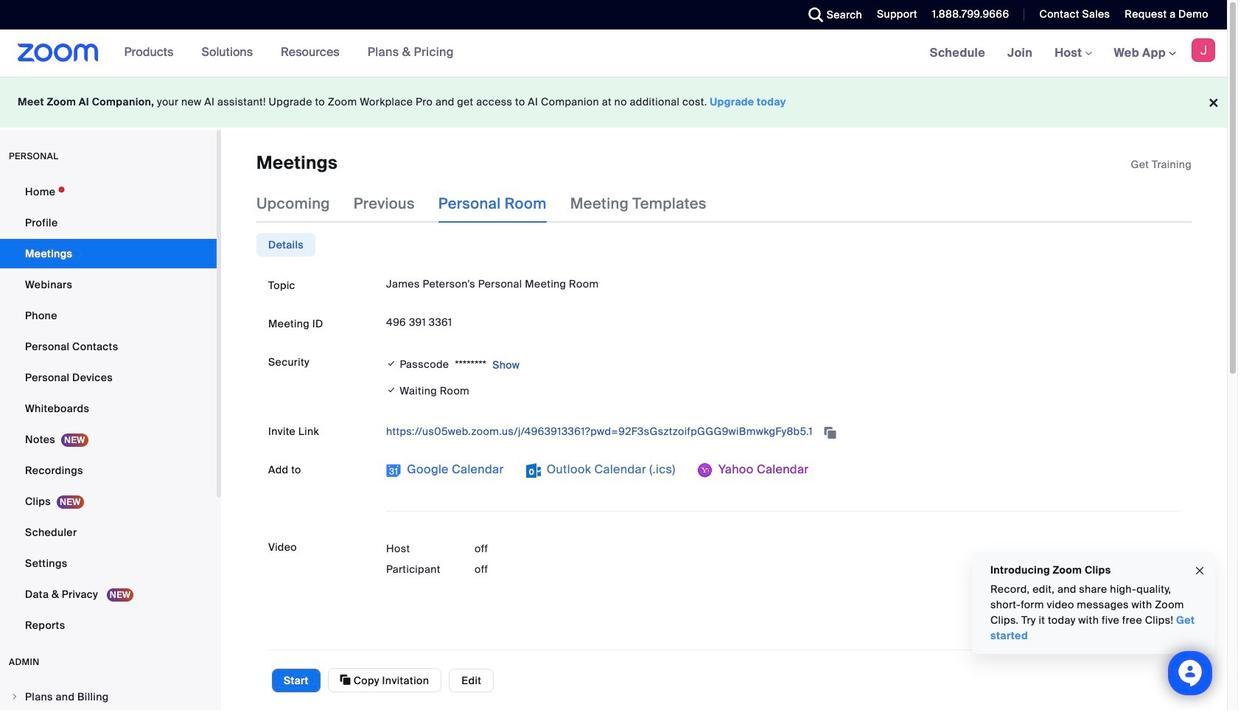 Task type: vqa. For each thing, say whether or not it's contained in the screenshot.
it
no



Task type: locate. For each thing, give the bounding box(es) containing it.
tab
[[257, 233, 316, 257]]

close image
[[1195, 562, 1206, 579]]

2 checked image from the top
[[386, 383, 397, 399]]

footer
[[0, 77, 1228, 128]]

tabs of meeting tab list
[[257, 185, 731, 223]]

add to google calendar image
[[386, 463, 401, 478]]

banner
[[0, 29, 1228, 77]]

0 vertical spatial checked image
[[386, 356, 397, 371]]

checked image
[[386, 356, 397, 371], [386, 383, 397, 399]]

menu item
[[0, 683, 217, 710]]

tab list
[[257, 233, 316, 257]]

1 vertical spatial checked image
[[386, 383, 397, 399]]

application
[[1132, 157, 1192, 172]]



Task type: describe. For each thing, give the bounding box(es) containing it.
meetings navigation
[[919, 29, 1228, 77]]

profile picture image
[[1192, 38, 1216, 62]]

personal menu menu
[[0, 177, 217, 642]]

copy url image
[[823, 427, 838, 438]]

add to outlook calendar (.ics) image
[[526, 463, 541, 478]]

copy image
[[340, 673, 351, 687]]

add to yahoo calendar image
[[698, 463, 713, 478]]

right image
[[10, 692, 19, 701]]

zoom logo image
[[18, 44, 99, 62]]

1 checked image from the top
[[386, 356, 397, 371]]

product information navigation
[[113, 29, 465, 77]]



